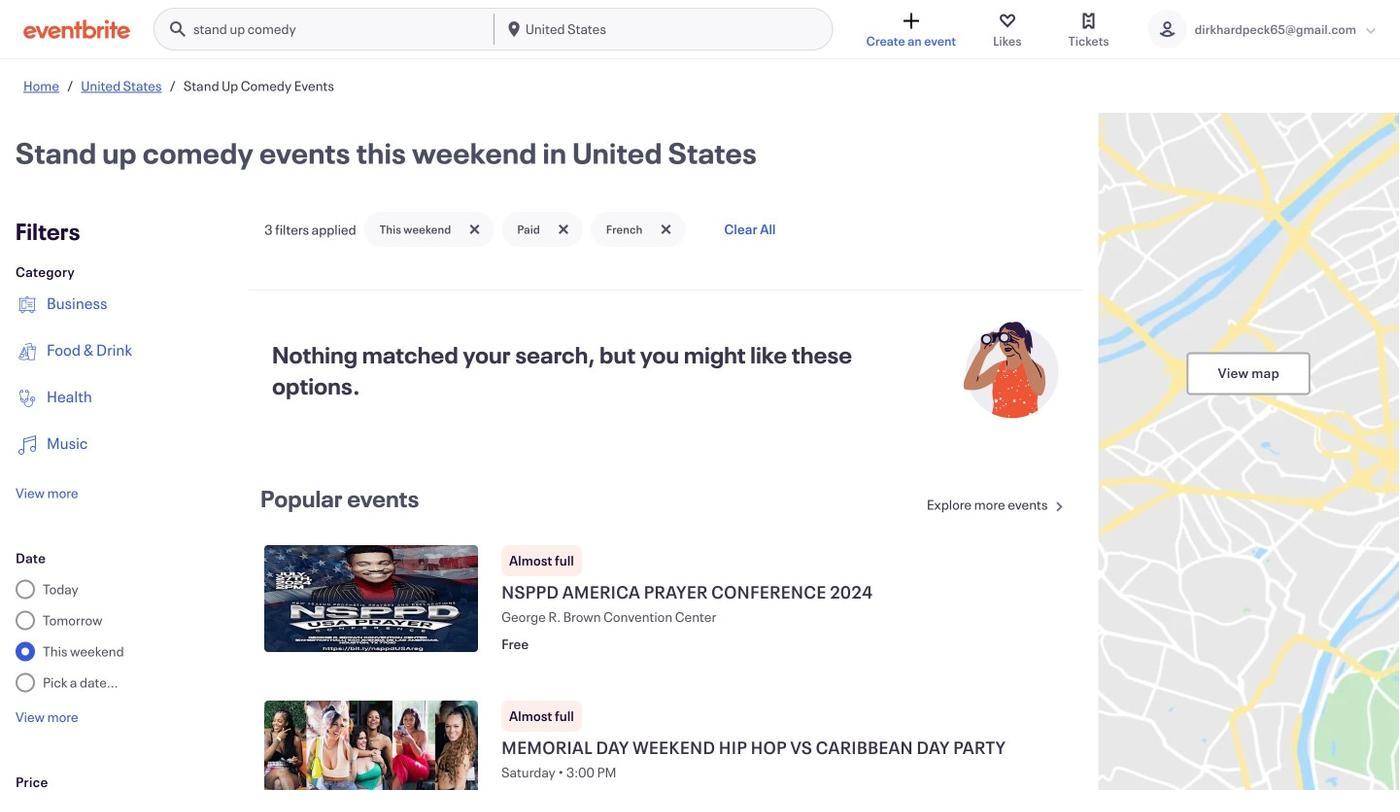 Task type: vqa. For each thing, say whether or not it's contained in the screenshot.
the To at the left bottom of page
no



Task type: locate. For each thing, give the bounding box(es) containing it.
memorial day weekend hip hop vs caribbean day party primary image image
[[264, 701, 478, 790]]

1 view more element from the top
[[16, 484, 78, 502]]

1 vertical spatial view more element
[[16, 708, 78, 726]]

0 vertical spatial view more element
[[16, 484, 78, 502]]

view more element
[[16, 484, 78, 502], [16, 708, 78, 726]]



Task type: describe. For each thing, give the bounding box(es) containing it.
nsppd america prayer conference 2024 primary image image
[[264, 545, 478, 652]]

main navigation element
[[154, 8, 834, 51]]

2 view more element from the top
[[16, 708, 78, 726]]

eventbrite image
[[23, 19, 130, 39]]



